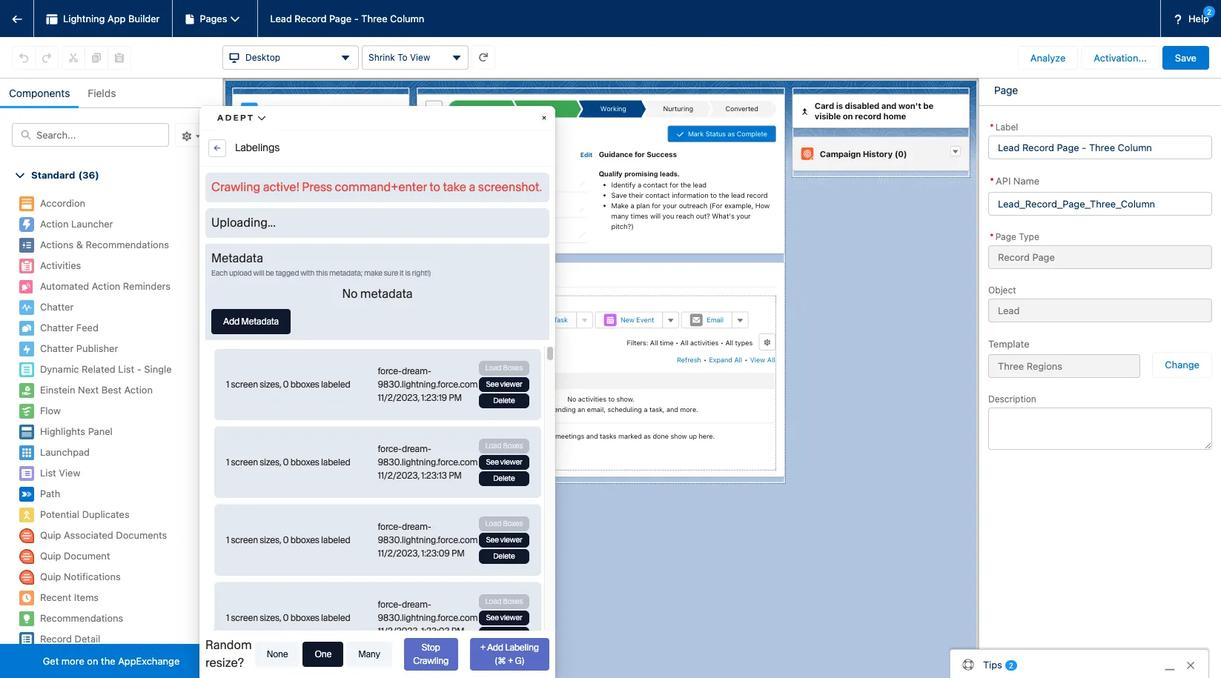 Task type: locate. For each thing, give the bounding box(es) containing it.
- left "single"
[[137, 364, 141, 375]]

chatter for chatter feed
[[40, 322, 74, 334]]

2 chatter from the top
[[40, 322, 74, 334]]

standard element
[[0, 193, 211, 678]]

1 vertical spatial *
[[990, 175, 994, 187]]

pages
[[200, 13, 227, 24]]

- left three
[[354, 13, 359, 24]]

0 vertical spatial quip
[[40, 530, 61, 542]]

2
[[1207, 7, 1212, 16], [1009, 661, 1014, 670]]

group up components
[[12, 46, 59, 69]]

highlights panel link
[[13, 421, 202, 442]]

group
[[12, 46, 59, 69], [62, 46, 131, 69]]

save button
[[1163, 46, 1209, 69]]

list view
[[40, 467, 80, 479]]

2 inside 'tips 2'
[[1009, 661, 1014, 670]]

page up label
[[994, 84, 1018, 96]]

1 horizontal spatial view
[[410, 52, 430, 63]]

1 horizontal spatial -
[[354, 13, 359, 24]]

0 horizontal spatial action
[[40, 218, 69, 230]]

tab list
[[0, 79, 222, 108]]

* left label
[[990, 122, 994, 133]]

2 right tips
[[1009, 661, 1014, 670]]

*
[[990, 122, 994, 133], [990, 175, 994, 187], [990, 231, 994, 242]]

activities link
[[13, 255, 202, 276]]

list view link
[[13, 463, 202, 484]]

potential duplicates link
[[13, 504, 202, 525]]

tips
[[983, 659, 1002, 671]]

quip associated documents link
[[13, 525, 202, 546]]

fields
[[88, 87, 116, 99]]

1 horizontal spatial group
[[62, 46, 131, 69]]

record detail
[[40, 633, 100, 645]]

chatter feed
[[40, 322, 99, 334]]

2 vertical spatial action
[[124, 384, 153, 396]]

type
[[1019, 231, 1039, 242]]

record
[[295, 13, 327, 24], [40, 633, 72, 645]]

automated action reminders
[[40, 281, 171, 292]]

2 quip from the top
[[40, 550, 61, 562]]

None text field
[[988, 136, 1212, 159], [988, 192, 1212, 215], [988, 245, 1212, 269], [988, 136, 1212, 159], [988, 192, 1212, 215], [988, 245, 1212, 269]]

label
[[996, 122, 1018, 133]]

0 vertical spatial view
[[410, 52, 430, 63]]

2 inside help 2
[[1207, 7, 1212, 16]]

accordion
[[40, 197, 85, 209]]

list up path
[[40, 467, 56, 479]]

1 quip from the top
[[40, 530, 61, 542]]

* left type
[[990, 231, 994, 242]]

3 quip from the top
[[40, 571, 61, 583]]

action up actions
[[40, 218, 69, 230]]

2 * from the top
[[990, 175, 994, 187]]

0 vertical spatial list
[[118, 364, 134, 375]]

associated
[[64, 530, 113, 542]]

help
[[1189, 13, 1209, 24]]

- inside standard element
[[137, 364, 141, 375]]

quip for quip document
[[40, 550, 61, 562]]

2 vertical spatial page
[[996, 231, 1016, 242]]

1 chatter from the top
[[40, 301, 74, 313]]

action launcher link
[[13, 214, 202, 235]]

launchpad link
[[13, 442, 202, 463]]

quip up recent
[[40, 571, 61, 583]]

1 vertical spatial page
[[994, 84, 1018, 96]]

0 horizontal spatial -
[[137, 364, 141, 375]]

quip down potential
[[40, 530, 61, 542]]

1 horizontal spatial action
[[92, 281, 120, 292]]

chatter publisher link
[[13, 338, 202, 359]]

description
[[988, 394, 1036, 405]]

0 vertical spatial chatter
[[40, 301, 74, 313]]

0 horizontal spatial list
[[40, 467, 56, 479]]

1 * from the top
[[990, 122, 994, 133]]

recommendations down the action launcher link
[[86, 239, 169, 251]]

view right to
[[410, 52, 430, 63]]

list
[[118, 364, 134, 375], [40, 467, 56, 479]]

* left api
[[990, 175, 994, 187]]

lightning
[[63, 13, 105, 24]]

0 horizontal spatial group
[[12, 46, 59, 69]]

2 vertical spatial chatter
[[40, 343, 74, 355]]

recent items link
[[13, 587, 202, 608]]

0 vertical spatial -
[[354, 13, 359, 24]]

1 vertical spatial action
[[92, 281, 120, 292]]

0 vertical spatial record
[[295, 13, 327, 24]]

1 vertical spatial view
[[59, 467, 80, 479]]

* for * label
[[990, 122, 994, 133]]

1 vertical spatial quip
[[40, 550, 61, 562]]

* page type
[[990, 231, 1039, 242]]

0 vertical spatial *
[[990, 122, 994, 133]]

1 group from the left
[[12, 46, 59, 69]]

feed
[[76, 322, 99, 334]]

launchpad
[[40, 447, 90, 458]]

next
[[78, 384, 99, 396]]

record right lead on the top of page
[[295, 13, 327, 24]]

1 vertical spatial 2
[[1009, 661, 1014, 670]]

action right best
[[124, 384, 153, 396]]

list up best
[[118, 364, 134, 375]]

recommendations
[[86, 239, 169, 251], [40, 613, 123, 625]]

chatter up dynamic
[[40, 343, 74, 355]]

0 horizontal spatial record
[[40, 633, 72, 645]]

2 horizontal spatial action
[[124, 384, 153, 396]]

tips 2
[[983, 659, 1014, 671]]

1 vertical spatial record
[[40, 633, 72, 645]]

0 vertical spatial recommendations
[[86, 239, 169, 251]]

chatter up chatter publisher
[[40, 322, 74, 334]]

chatter for chatter
[[40, 301, 74, 313]]

1 horizontal spatial 2
[[1207, 7, 1212, 16]]

0 vertical spatial 2
[[1207, 7, 1212, 16]]

chatter
[[40, 301, 74, 313], [40, 322, 74, 334], [40, 343, 74, 355]]

view inside popup button
[[410, 52, 430, 63]]

1 horizontal spatial list
[[118, 364, 134, 375]]

record up get
[[40, 633, 72, 645]]

recommendations down items
[[40, 613, 123, 625]]

shrink to view
[[369, 52, 430, 63]]

path link
[[13, 484, 202, 504]]

items
[[74, 592, 99, 604]]

1 vertical spatial list
[[40, 467, 56, 479]]

group up fields
[[62, 46, 131, 69]]

builder
[[128, 13, 160, 24]]

template
[[988, 338, 1030, 350]]

view down launchpad
[[59, 467, 80, 479]]

- for three
[[354, 13, 359, 24]]

1 vertical spatial -
[[137, 364, 141, 375]]

page left three
[[329, 13, 352, 24]]

quip
[[40, 530, 61, 542], [40, 550, 61, 562], [40, 571, 61, 583]]

actions & recommendations
[[40, 239, 169, 251]]

document
[[64, 550, 110, 562]]

1 vertical spatial chatter
[[40, 322, 74, 334]]

action up the chatter link
[[92, 281, 120, 292]]

get more on the appexchange button
[[0, 644, 222, 678]]

2 for tips
[[1009, 661, 1014, 670]]

list inside list view link
[[40, 467, 56, 479]]

3 * from the top
[[990, 231, 994, 242]]

potential
[[40, 509, 79, 521]]

change
[[1165, 359, 1200, 371]]

launcher
[[71, 218, 113, 230]]

* label
[[990, 122, 1018, 133]]

dynamic related list - single
[[40, 364, 172, 375]]

shrink
[[369, 52, 395, 63]]

quip inside 'link'
[[40, 550, 61, 562]]

0 horizontal spatial view
[[59, 467, 80, 479]]

tab list containing components
[[0, 79, 222, 108]]

three
[[361, 13, 387, 24]]

quip up quip notifications
[[40, 550, 61, 562]]

chatter feed link
[[13, 318, 202, 338]]

Object text field
[[988, 298, 1212, 322]]

0 horizontal spatial 2
[[1009, 661, 1014, 670]]

action
[[40, 218, 69, 230], [92, 281, 120, 292], [124, 384, 153, 396]]

chatter down automated
[[40, 301, 74, 313]]

automated action reminders link
[[13, 276, 202, 297]]

flow link
[[13, 401, 202, 421]]

view
[[410, 52, 430, 63], [59, 467, 80, 479]]

page
[[329, 13, 352, 24], [994, 84, 1018, 96], [996, 231, 1016, 242]]

2 up 'save' button at the top
[[1207, 7, 1212, 16]]

chatter publisher
[[40, 343, 118, 355]]

view inside standard element
[[59, 467, 80, 479]]

2 vertical spatial quip
[[40, 571, 61, 583]]

get more on the appexchange
[[43, 655, 180, 667]]

3 chatter from the top
[[40, 343, 74, 355]]

-
[[354, 13, 359, 24], [137, 364, 141, 375]]

page left type
[[996, 231, 1016, 242]]

2 vertical spatial *
[[990, 231, 994, 242]]



Task type: describe. For each thing, give the bounding box(es) containing it.
more
[[61, 655, 84, 667]]

publisher
[[76, 343, 118, 355]]

analyze button
[[1018, 46, 1078, 69]]

best
[[101, 384, 122, 396]]

Template text field
[[988, 354, 1141, 378]]

change button
[[1153, 352, 1212, 378]]

actions
[[40, 239, 74, 251]]

Search... search field
[[12, 123, 169, 147]]

einstein
[[40, 384, 75, 396]]

documents
[[116, 530, 167, 542]]

detail
[[75, 633, 100, 645]]

object
[[988, 284, 1016, 295]]

record inside standard element
[[40, 633, 72, 645]]

desktop button
[[222, 45, 359, 70]]

0 vertical spatial action
[[40, 218, 69, 230]]

column
[[390, 13, 424, 24]]

dynamic related list - single link
[[13, 359, 202, 380]]

duplicates
[[82, 509, 130, 521]]

* api name
[[990, 175, 1040, 187]]

potential duplicates
[[40, 509, 130, 521]]

panel
[[88, 426, 113, 438]]

recommendations inside 'link'
[[86, 239, 169, 251]]

action launcher
[[40, 218, 113, 230]]

activation...
[[1094, 52, 1147, 63]]

accordion link
[[13, 193, 202, 214]]

* for * page type
[[990, 231, 994, 242]]

highlights
[[40, 426, 85, 438]]

notifications
[[64, 571, 121, 583]]

recommendations link
[[13, 608, 202, 629]]

einstein next best action link
[[13, 380, 202, 401]]

the
[[101, 655, 115, 667]]

reminders
[[123, 281, 171, 292]]

quip document
[[40, 550, 110, 562]]

components link
[[9, 79, 70, 108]]

1 horizontal spatial record
[[295, 13, 327, 24]]

help 2
[[1189, 7, 1212, 24]]

quip document link
[[13, 546, 202, 567]]

components
[[9, 87, 70, 99]]

on
[[87, 655, 98, 667]]

api
[[996, 175, 1011, 187]]

lead
[[270, 13, 292, 24]]

quip notifications link
[[13, 567, 202, 587]]

recent items
[[40, 592, 99, 604]]

list inside dynamic related list - single link
[[118, 364, 134, 375]]

Description text field
[[988, 408, 1212, 450]]

* for * api name
[[990, 175, 994, 187]]

actions & recommendations link
[[13, 235, 202, 255]]

- for single
[[137, 364, 141, 375]]

quip for quip notifications
[[40, 571, 61, 583]]

path
[[40, 488, 60, 500]]

name
[[1013, 175, 1040, 187]]

standard
[[31, 169, 75, 181]]

lead record page - three column
[[270, 13, 424, 24]]

&
[[76, 239, 83, 251]]

save
[[1175, 52, 1197, 63]]

shrink to view button
[[362, 45, 469, 70]]

2 group from the left
[[62, 46, 131, 69]]

to
[[398, 52, 408, 63]]

2 for help
[[1207, 7, 1212, 16]]

einstein next best action
[[40, 384, 153, 396]]

record detail link
[[13, 629, 202, 650]]

highlights panel
[[40, 426, 113, 438]]

quip notifications
[[40, 571, 121, 583]]

(36)
[[78, 169, 99, 181]]

0 vertical spatial page
[[329, 13, 352, 24]]

pages link
[[172, 0, 258, 37]]

single
[[144, 364, 172, 375]]

quip for quip associated documents
[[40, 530, 61, 542]]

automated
[[40, 281, 89, 292]]

get
[[43, 655, 59, 667]]

1 vertical spatial recommendations
[[40, 613, 123, 625]]

activation... button
[[1081, 46, 1160, 69]]

chatter for chatter publisher
[[40, 343, 74, 355]]

chatter link
[[13, 297, 202, 318]]

fields link
[[88, 79, 116, 108]]

analyze
[[1030, 52, 1066, 63]]

lightning app builder
[[63, 13, 160, 24]]

standard (36)
[[31, 169, 99, 181]]

dynamic
[[40, 364, 79, 375]]

related
[[82, 364, 116, 375]]

flow
[[40, 405, 61, 417]]

appexchange
[[118, 655, 180, 667]]

desktop
[[245, 52, 280, 63]]



Task type: vqa. For each thing, say whether or not it's contained in the screenshot.
2 within the Help 2
yes



